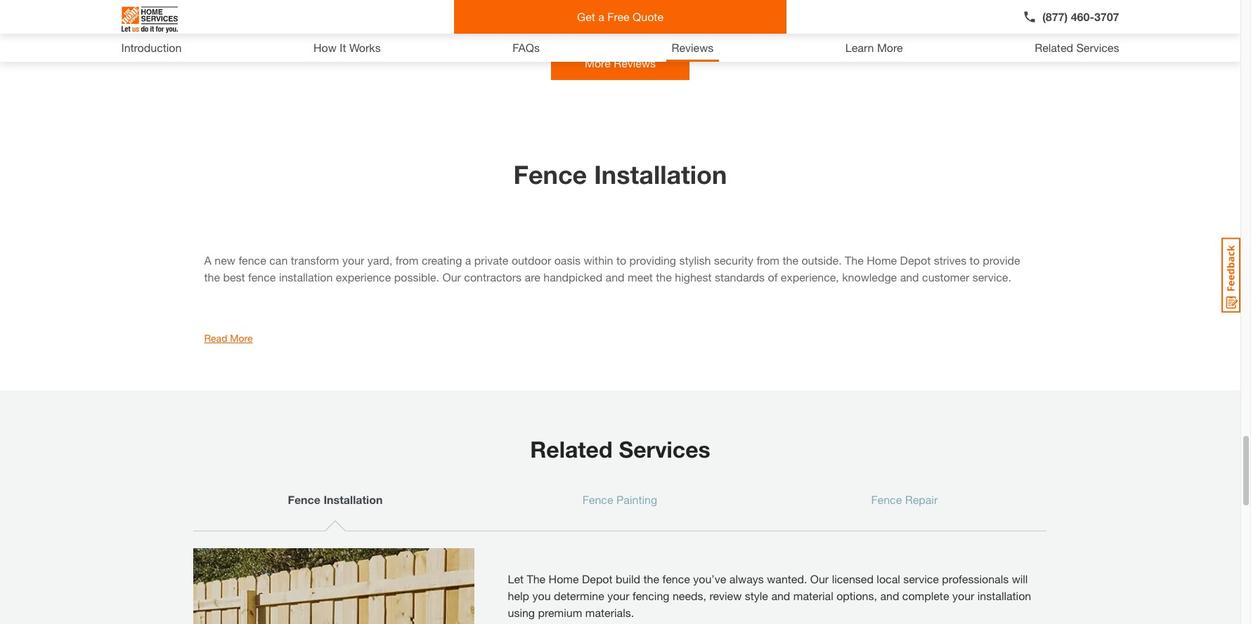 Task type: locate. For each thing, give the bounding box(es) containing it.
0 horizontal spatial home
[[549, 573, 579, 586]]

highest
[[675, 271, 712, 284]]

1 horizontal spatial installation
[[594, 160, 727, 190]]

0 vertical spatial the
[[845, 254, 864, 267]]

2 vertical spatial more
[[230, 333, 253, 344]]

depot inside a new fence can transform your yard, from creating a private outdoor oasis within to providing stylish security from the outside. the home depot strives to provide the best fence installation experience possible. our contractors are handpicked and meet the highest standards of experience, knowledge and customer service.
[[900, 254, 931, 267]]

1 vertical spatial the
[[527, 573, 546, 586]]

services
[[1077, 41, 1120, 54], [619, 437, 711, 463]]

1 vertical spatial installation
[[978, 590, 1031, 603]]

options,
[[837, 590, 877, 603]]

our
[[443, 271, 461, 284], [810, 573, 829, 586]]

1 horizontal spatial your
[[608, 590, 630, 603]]

meet
[[628, 271, 653, 284]]

private
[[474, 254, 509, 267]]

to up service.
[[970, 254, 980, 267]]

are
[[525, 271, 540, 284]]

always
[[730, 573, 764, 586]]

oasis
[[554, 254, 581, 267]]

painting
[[617, 494, 657, 507]]

how it works
[[314, 41, 381, 54]]

0 vertical spatial home
[[867, 254, 897, 267]]

more reviews link
[[551, 46, 690, 80]]

home up determine
[[549, 573, 579, 586]]

fence up "needs," at the bottom of the page
[[663, 573, 690, 586]]

style
[[745, 590, 768, 603]]

home up knowledge
[[867, 254, 897, 267]]

1 vertical spatial more
[[585, 56, 611, 70]]

provide
[[983, 254, 1020, 267]]

fence installation
[[514, 160, 727, 190], [288, 494, 383, 507]]

get a free quote button
[[454, 0, 787, 34]]

installation inside let the home depot build the fence you've always wanted. our licensed local service professionals will help you determine your fencing needs, review style and material options, and complete your installation using premium materials.
[[978, 590, 1031, 603]]

the up knowledge
[[845, 254, 864, 267]]

0 horizontal spatial the
[[527, 573, 546, 586]]

from up of
[[757, 254, 780, 267]]

our down creating
[[443, 271, 461, 284]]

2 to from the left
[[970, 254, 980, 267]]

related
[[1035, 41, 1073, 54], [530, 437, 613, 463]]

0 horizontal spatial from
[[396, 254, 419, 267]]

build
[[616, 573, 640, 586]]

handpicked
[[544, 271, 603, 284]]

outdoor
[[512, 254, 551, 267]]

outside.
[[802, 254, 842, 267]]

wanted.
[[767, 573, 807, 586]]

1 horizontal spatial the
[[845, 254, 864, 267]]

a
[[598, 10, 604, 23], [465, 254, 471, 267]]

the
[[783, 254, 799, 267], [204, 271, 220, 284], [656, 271, 672, 284], [644, 573, 659, 586]]

the up fencing
[[644, 573, 659, 586]]

1 horizontal spatial more
[[585, 56, 611, 70]]

1 horizontal spatial to
[[970, 254, 980, 267]]

1 horizontal spatial a
[[598, 10, 604, 23]]

licensed
[[832, 573, 874, 586]]

more
[[877, 41, 903, 54], [585, 56, 611, 70], [230, 333, 253, 344]]

related services
[[1035, 41, 1120, 54], [530, 437, 711, 463]]

and down wanted.
[[771, 590, 790, 603]]

0 vertical spatial a
[[598, 10, 604, 23]]

2 horizontal spatial more
[[877, 41, 903, 54]]

1 horizontal spatial services
[[1077, 41, 1120, 54]]

0 horizontal spatial installation
[[324, 494, 383, 507]]

0 horizontal spatial a
[[465, 254, 471, 267]]

installation
[[279, 271, 333, 284], [978, 590, 1031, 603]]

home
[[867, 254, 897, 267], [549, 573, 579, 586]]

related services down (877) 460-3707 "link"
[[1035, 41, 1120, 54]]

1 vertical spatial related
[[530, 437, 613, 463]]

1 vertical spatial home
[[549, 573, 579, 586]]

services down 3707
[[1077, 41, 1120, 54]]

0 vertical spatial related services
[[1035, 41, 1120, 54]]

a inside a new fence can transform your yard, from creating a private outdoor oasis within to providing stylish security from the outside. the home depot strives to provide the best fence installation experience possible. our contractors are handpicked and meet the highest standards of experience, knowledge and customer service.
[[465, 254, 471, 267]]

0 horizontal spatial our
[[443, 271, 461, 284]]

more down get
[[585, 56, 611, 70]]

home inside a new fence can transform your yard, from creating a private outdoor oasis within to providing stylish security from the outside. the home depot strives to provide the best fence installation experience possible. our contractors are handpicked and meet the highest standards of experience, knowledge and customer service.
[[867, 254, 897, 267]]

1 horizontal spatial depot
[[900, 254, 931, 267]]

new
[[215, 254, 235, 267]]

fence down can
[[248, 271, 276, 284]]

depot up determine
[[582, 573, 613, 586]]

0 vertical spatial installation
[[594, 160, 727, 190]]

installation down transform
[[279, 271, 333, 284]]

3707
[[1094, 10, 1120, 23]]

using
[[508, 607, 535, 620]]

do it for you logo image
[[121, 1, 178, 39]]

1 horizontal spatial home
[[867, 254, 897, 267]]

2 from from the left
[[757, 254, 780, 267]]

1 horizontal spatial related
[[1035, 41, 1073, 54]]

more right read
[[230, 333, 253, 344]]

1 vertical spatial a
[[465, 254, 471, 267]]

stylish
[[679, 254, 711, 267]]

0 horizontal spatial reviews
[[614, 56, 656, 70]]

your inside a new fence can transform your yard, from creating a private outdoor oasis within to providing stylish security from the outside. the home depot strives to provide the best fence installation experience possible. our contractors are handpicked and meet the highest standards of experience, knowledge and customer service.
[[342, 254, 364, 267]]

fence
[[239, 254, 266, 267], [248, 271, 276, 284], [663, 573, 690, 586]]

creating
[[422, 254, 462, 267]]

to
[[616, 254, 626, 267], [970, 254, 980, 267]]

installation down the will
[[978, 590, 1031, 603]]

experience
[[336, 271, 391, 284]]

0 vertical spatial our
[[443, 271, 461, 284]]

you've
[[693, 573, 726, 586]]

service.
[[973, 271, 1012, 284]]

0 horizontal spatial to
[[616, 254, 626, 267]]

1 vertical spatial depot
[[582, 573, 613, 586]]

reviews
[[672, 41, 714, 54], [614, 56, 656, 70]]

0 horizontal spatial fence installation
[[288, 494, 383, 507]]

0 horizontal spatial services
[[619, 437, 711, 463]]

local
[[877, 573, 900, 586]]

you
[[533, 590, 551, 603]]

it
[[340, 41, 346, 54]]

0 horizontal spatial depot
[[582, 573, 613, 586]]

1 horizontal spatial installation
[[978, 590, 1031, 603]]

1 horizontal spatial reviews
[[672, 41, 714, 54]]

contractors
[[464, 271, 522, 284]]

1 vertical spatial installation
[[324, 494, 383, 507]]

0 horizontal spatial related services
[[530, 437, 711, 463]]

fence up best
[[239, 254, 266, 267]]

0 vertical spatial reviews
[[672, 41, 714, 54]]

0 vertical spatial fence
[[239, 254, 266, 267]]

needs,
[[673, 590, 706, 603]]

faqs
[[513, 41, 540, 54]]

0 vertical spatial fence installation
[[514, 160, 727, 190]]

depot inside let the home depot build the fence you've always wanted. our licensed local service professionals will help you determine your fencing needs, review style and material options, and complete your installation using premium materials.
[[582, 573, 613, 586]]

the up you
[[527, 573, 546, 586]]

your down professionals
[[953, 590, 975, 603]]

from
[[396, 254, 419, 267], [757, 254, 780, 267]]

0 vertical spatial installation
[[279, 271, 333, 284]]

1 vertical spatial fence
[[248, 271, 276, 284]]

depot left the strives at the right top
[[900, 254, 931, 267]]

your up materials.
[[608, 590, 630, 603]]

from up possible.
[[396, 254, 419, 267]]

works
[[349, 41, 381, 54]]

0 horizontal spatial your
[[342, 254, 364, 267]]

the down "providing"
[[656, 271, 672, 284]]

more for learn more
[[877, 41, 903, 54]]

1 vertical spatial related services
[[530, 437, 711, 463]]

0 horizontal spatial installation
[[279, 271, 333, 284]]

your up experience
[[342, 254, 364, 267]]

our up material
[[810, 573, 829, 586]]

the
[[845, 254, 864, 267], [527, 573, 546, 586]]

related services up fence painting
[[530, 437, 711, 463]]

0 horizontal spatial more
[[230, 333, 253, 344]]

standards
[[715, 271, 765, 284]]

a left private
[[465, 254, 471, 267]]

installation
[[594, 160, 727, 190], [324, 494, 383, 507]]

services up painting
[[619, 437, 711, 463]]

home inside let the home depot build the fence you've always wanted. our licensed local service professionals will help you determine your fencing needs, review style and material options, and complete your installation using premium materials.
[[549, 573, 579, 586]]

to right within
[[616, 254, 626, 267]]

2 vertical spatial fence
[[663, 573, 690, 586]]

0 vertical spatial depot
[[900, 254, 931, 267]]

a inside button
[[598, 10, 604, 23]]

(877) 460-3707 link
[[1023, 8, 1120, 25]]

your
[[342, 254, 364, 267], [608, 590, 630, 603], [953, 590, 975, 603]]

depot
[[900, 254, 931, 267], [582, 573, 613, 586]]

0 vertical spatial related
[[1035, 41, 1073, 54]]

1 horizontal spatial our
[[810, 573, 829, 586]]

and
[[606, 271, 625, 284], [900, 271, 919, 284], [771, 590, 790, 603], [880, 590, 899, 603]]

1 vertical spatial services
[[619, 437, 711, 463]]

our inside a new fence can transform your yard, from creating a private outdoor oasis within to providing stylish security from the outside. the home depot strives to provide the best fence installation experience possible. our contractors are handpicked and meet the highest standards of experience, knowledge and customer service.
[[443, 271, 461, 284]]

fence
[[514, 160, 587, 190], [288, 494, 321, 507], [583, 494, 613, 507], [871, 494, 902, 507]]

0 vertical spatial more
[[877, 41, 903, 54]]

1 horizontal spatial from
[[757, 254, 780, 267]]

related up fence painting
[[530, 437, 613, 463]]

a right get
[[598, 10, 604, 23]]

more right learn in the top right of the page
[[877, 41, 903, 54]]

material
[[794, 590, 834, 603]]

1 vertical spatial our
[[810, 573, 829, 586]]

related down the (877) in the top right of the page
[[1035, 41, 1073, 54]]

let
[[508, 573, 524, 586]]

installation inside a new fence can transform your yard, from creating a private outdoor oasis within to providing stylish security from the outside. the home depot strives to provide the best fence installation experience possible. our contractors are handpicked and meet the highest standards of experience, knowledge and customer service.
[[279, 271, 333, 284]]

a
[[204, 254, 212, 267]]



Task type: vqa. For each thing, say whether or not it's contained in the screenshot.
the left the Depot
yes



Task type: describe. For each thing, give the bounding box(es) containing it.
the up experience,
[[783, 254, 799, 267]]

repair
[[905, 494, 938, 507]]

materials.
[[585, 607, 634, 620]]

0 vertical spatial services
[[1077, 41, 1120, 54]]

our inside let the home depot build the fence you've always wanted. our licensed local service professionals will help you determine your fencing needs, review style and material options, and complete your installation using premium materials.
[[810, 573, 829, 586]]

possible.
[[394, 271, 439, 284]]

feedback link image
[[1222, 238, 1241, 314]]

2 horizontal spatial your
[[953, 590, 975, 603]]

more reviews
[[585, 56, 656, 70]]

free
[[608, 10, 630, 23]]

more for read more
[[230, 333, 253, 344]]

customer
[[922, 271, 970, 284]]

(877)
[[1043, 10, 1068, 23]]

transform
[[291, 254, 339, 267]]

quote
[[633, 10, 664, 23]]

let the home depot build the fence you've always wanted. our licensed local service professionals will help you determine your fencing needs, review style and material options, and complete your installation using premium materials.
[[508, 573, 1031, 620]]

premium
[[538, 607, 582, 620]]

help
[[508, 590, 529, 603]]

installation for fence
[[279, 271, 333, 284]]

1 horizontal spatial related services
[[1035, 41, 1120, 54]]

the down a
[[204, 271, 220, 284]]

complete
[[903, 590, 949, 603]]

installation for your
[[978, 590, 1031, 603]]

1 vertical spatial reviews
[[614, 56, 656, 70]]

(877) 460-3707
[[1043, 10, 1120, 23]]

introduction
[[121, 41, 182, 54]]

1 from from the left
[[396, 254, 419, 267]]

fence painting
[[583, 494, 657, 507]]

fence inside let the home depot build the fence you've always wanted. our licensed local service professionals will help you determine your fencing needs, review style and material options, and complete your installation using premium materials.
[[663, 573, 690, 586]]

learn
[[846, 41, 874, 54]]

read
[[204, 333, 227, 344]]

get
[[577, 10, 595, 23]]

how
[[314, 41, 337, 54]]

460-
[[1071, 10, 1095, 23]]

of
[[768, 271, 778, 284]]

the inside let the home depot build the fence you've always wanted. our licensed local service professionals will help you determine your fencing needs, review style and material options, and complete your installation using premium materials.
[[644, 573, 659, 586]]

get a free quote
[[577, 10, 664, 23]]

1 horizontal spatial fence installation
[[514, 160, 727, 190]]

and left customer
[[900, 271, 919, 284]]

1 vertical spatial fence installation
[[288, 494, 383, 507]]

1 to from the left
[[616, 254, 626, 267]]

can
[[269, 254, 288, 267]]

and down local
[[880, 590, 899, 603]]

fencing
[[633, 590, 670, 603]]

and down within
[[606, 271, 625, 284]]

security
[[714, 254, 754, 267]]

learn more
[[846, 41, 903, 54]]

knowledge
[[842, 271, 897, 284]]

best
[[223, 271, 245, 284]]

read more
[[204, 333, 253, 344]]

0 horizontal spatial related
[[530, 437, 613, 463]]

experience,
[[781, 271, 839, 284]]

determine
[[554, 590, 604, 603]]

the inside let the home depot build the fence you've always wanted. our licensed local service professionals will help you determine your fencing needs, review style and material options, and complete your installation using premium materials.
[[527, 573, 546, 586]]

fence repair
[[871, 494, 938, 507]]

within
[[584, 254, 613, 267]]

strives
[[934, 254, 967, 267]]

a new fence can transform your yard, from creating a private outdoor oasis within to providing stylish security from the outside. the home depot strives to provide the best fence installation experience possible. our contractors are handpicked and meet the highest standards of experience, knowledge and customer service.
[[204, 254, 1020, 284]]

the inside a new fence can transform your yard, from creating a private outdoor oasis within to providing stylish security from the outside. the home depot strives to provide the best fence installation experience possible. our contractors are handpicked and meet the highest standards of experience, knowledge and customer service.
[[845, 254, 864, 267]]

professionals
[[942, 573, 1009, 586]]

providing
[[630, 254, 676, 267]]

review
[[710, 590, 742, 603]]

will
[[1012, 573, 1028, 586]]

service
[[904, 573, 939, 586]]

yard,
[[368, 254, 393, 267]]



